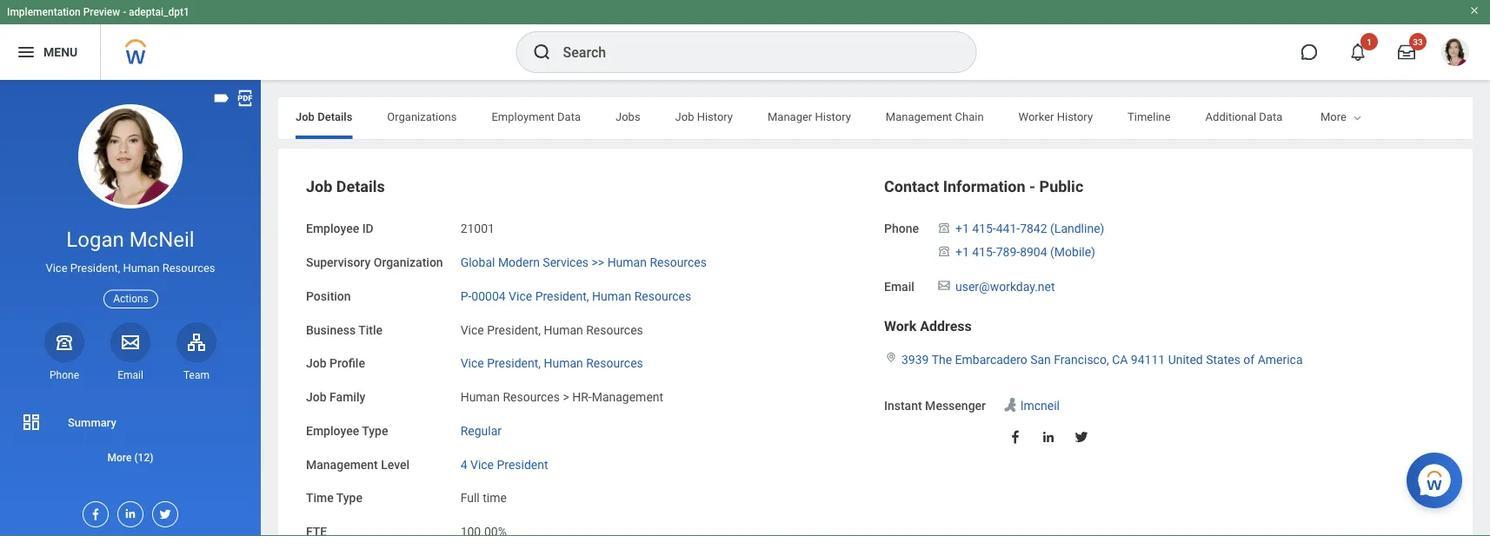 Task type: describe. For each thing, give the bounding box(es) containing it.
history for job history
[[697, 110, 733, 123]]

human right the >>
[[607, 255, 647, 270]]

team
[[183, 369, 210, 382]]

vice inside navigation pane region
[[46, 262, 67, 275]]

(mobile)
[[1050, 245, 1096, 259]]

resources inside navigation pane region
[[162, 262, 215, 275]]

7842
[[1020, 222, 1047, 236]]

p-
[[461, 289, 472, 303]]

job details group
[[306, 177, 867, 536]]

facebook image
[[1008, 429, 1023, 445]]

more (12) button
[[0, 440, 261, 475]]

+1 for +1 415-441-7842 (landline)
[[956, 222, 969, 236]]

management chain
[[886, 110, 984, 123]]

chain
[[955, 110, 984, 123]]

history for manager history
[[815, 110, 851, 123]]

3939
[[902, 352, 929, 367]]

more for more (12)
[[107, 452, 132, 464]]

>>
[[592, 255, 604, 270]]

contact information - public
[[884, 178, 1084, 196]]

management level
[[306, 458, 410, 472]]

vice inside 'link'
[[470, 458, 494, 472]]

job history
[[675, 110, 733, 123]]

contact
[[884, 178, 939, 196]]

organization
[[374, 255, 443, 270]]

organizations
[[387, 110, 457, 123]]

instant messenger
[[884, 399, 986, 413]]

human resources > hr-management
[[461, 390, 663, 405]]

aim image
[[1002, 397, 1019, 414]]

president
[[497, 458, 548, 472]]

time
[[306, 491, 334, 506]]

global
[[461, 255, 495, 270]]

vice president, human resources for vice president, human resources link
[[461, 357, 643, 371]]

phone image inside the items selected list
[[936, 244, 952, 258]]

states
[[1206, 352, 1241, 367]]

navigation pane region
[[0, 80, 261, 536]]

human down the >>
[[592, 289, 631, 303]]

business title
[[306, 323, 383, 337]]

email logan mcneil element
[[110, 369, 150, 382]]

view team image
[[186, 332, 207, 353]]

employment data
[[492, 110, 581, 123]]

415- for 441-
[[972, 222, 996, 236]]

worker for worker history
[[1019, 110, 1054, 123]]

management for management level
[[306, 458, 378, 472]]

+1 415-441-7842 (landline) link
[[956, 218, 1105, 236]]

president, inside navigation pane region
[[70, 262, 120, 275]]

global modern services >> human resources link
[[461, 252, 707, 270]]

employee for employee type
[[306, 424, 359, 438]]

worker history
[[1019, 110, 1093, 123]]

job left family
[[306, 390, 327, 405]]

summary image
[[21, 412, 42, 433]]

4
[[461, 458, 467, 472]]

resources down global modern services >> human resources
[[634, 289, 691, 303]]

contract
[[1431, 110, 1474, 123]]

menu
[[43, 45, 78, 59]]

job up the job details button
[[296, 110, 315, 123]]

time
[[483, 491, 507, 506]]

francisco,
[[1054, 352, 1109, 367]]

3939 the embarcadero san francisco, ca 94111 united states of america
[[902, 352, 1303, 367]]

summary list
[[0, 405, 261, 475]]

business title element
[[461, 312, 643, 338]]

+1 for +1 415-789-8904 (mobile)
[[956, 245, 969, 259]]

employee type
[[306, 424, 388, 438]]

ca
[[1112, 352, 1128, 367]]

fte element
[[461, 515, 507, 536]]

business
[[306, 323, 356, 337]]

vice inside business title element
[[461, 323, 484, 337]]

data for employment data
[[557, 110, 581, 123]]

work address
[[884, 318, 972, 335]]

human up job family element at left
[[544, 357, 583, 371]]

summary
[[68, 416, 116, 429]]

facebook image
[[83, 503, 103, 522]]

linkedin image
[[118, 503, 137, 521]]

regular
[[461, 424, 502, 438]]

additional data
[[1206, 110, 1283, 123]]

33 button
[[1388, 33, 1427, 71]]

employment
[[492, 110, 555, 123]]

work
[[884, 318, 917, 335]]

(12)
[[134, 452, 153, 464]]

items selected list
[[936, 218, 1132, 262]]

implementation preview -   adeptai_dpt1
[[7, 6, 189, 18]]

00004
[[472, 289, 506, 303]]

address
[[920, 318, 972, 335]]

mail image inside popup button
[[120, 332, 141, 353]]

p-00004 vice president, human resources
[[461, 289, 691, 303]]

vice right 00004
[[509, 289, 532, 303]]

inbox large image
[[1398, 43, 1416, 61]]

position
[[306, 289, 351, 303]]

san
[[1030, 352, 1051, 367]]

4 vice president link
[[461, 454, 548, 472]]

united
[[1168, 352, 1203, 367]]

Search Workday  search field
[[563, 33, 940, 71]]

email inside popup button
[[118, 369, 143, 382]]

team logan mcneil element
[[177, 369, 216, 382]]

notifications element
[[1450, 35, 1464, 49]]

(landline)
[[1050, 222, 1105, 236]]

phone image
[[936, 221, 952, 235]]

vice president, human resources link
[[461, 353, 643, 371]]

789-
[[996, 245, 1020, 259]]

preview
[[83, 6, 120, 18]]

president, up business title element
[[535, 289, 589, 303]]

employee for employee id
[[306, 222, 359, 236]]

supervisory
[[306, 255, 371, 270]]

profile
[[330, 357, 365, 371]]

1
[[1367, 37, 1372, 47]]

vice president, human resources for business title element
[[461, 323, 643, 337]]

job up employee id
[[306, 178, 332, 196]]

contact information - public button
[[884, 178, 1084, 196]]

full
[[461, 491, 480, 506]]

hr-
[[572, 390, 592, 405]]

more for more
[[1321, 110, 1347, 123]]

implementation
[[7, 6, 81, 18]]

user@workday.net
[[956, 280, 1055, 294]]

job family
[[306, 390, 365, 405]]

search image
[[532, 42, 553, 63]]

job right jobs
[[675, 110, 694, 123]]

- for information
[[1030, 178, 1036, 196]]

logan
[[66, 227, 124, 252]]

>
[[563, 390, 569, 405]]



Task type: vqa. For each thing, say whether or not it's contained in the screenshot.
main content
no



Task type: locate. For each thing, give the bounding box(es) containing it.
more left security
[[1321, 110, 1347, 123]]

view printable version (pdf) image
[[236, 89, 255, 108]]

2 horizontal spatial history
[[1057, 110, 1093, 123]]

1 horizontal spatial history
[[815, 110, 851, 123]]

2 vertical spatial vice president, human resources
[[461, 357, 643, 371]]

0 vertical spatial +1
[[956, 222, 969, 236]]

embarcadero
[[955, 352, 1027, 367]]

menu banner
[[0, 0, 1490, 80]]

+1 415-441-7842 (landline)
[[956, 222, 1105, 236]]

president, down 00004
[[487, 323, 541, 337]]

1 vertical spatial employee
[[306, 424, 359, 438]]

logan mcneil
[[66, 227, 194, 252]]

1 horizontal spatial phone image
[[936, 244, 952, 258]]

management down the employee type
[[306, 458, 378, 472]]

job details inside "group"
[[306, 178, 385, 196]]

manager
[[768, 110, 812, 123]]

details up the job details button
[[318, 110, 352, 123]]

0 horizontal spatial history
[[697, 110, 733, 123]]

contact information - public group
[[884, 177, 1445, 456]]

vice
[[46, 262, 67, 275], [509, 289, 532, 303], [461, 323, 484, 337], [461, 357, 484, 371], [470, 458, 494, 472]]

services
[[543, 255, 589, 270]]

employee down 'job family'
[[306, 424, 359, 438]]

phone button
[[44, 322, 84, 382]]

1 +1 from the top
[[956, 222, 969, 236]]

justify image
[[16, 42, 37, 63]]

1 history from the left
[[697, 110, 733, 123]]

human inside navigation pane region
[[123, 262, 160, 275]]

level
[[381, 458, 410, 472]]

employee id element
[[461, 211, 495, 237]]

1 horizontal spatial management
[[592, 390, 663, 405]]

president, inside business title element
[[487, 323, 541, 337]]

1 horizontal spatial worker
[[1317, 110, 1353, 123]]

employee id
[[306, 222, 374, 236]]

public
[[1039, 178, 1084, 196]]

president,
[[70, 262, 120, 275], [535, 289, 589, 303], [487, 323, 541, 337], [487, 357, 541, 371]]

1 horizontal spatial phone
[[884, 222, 919, 236]]

management for management chain
[[886, 110, 952, 123]]

- left public
[[1030, 178, 1036, 196]]

- for preview
[[123, 6, 126, 18]]

1 vertical spatial more
[[107, 452, 132, 464]]

1 vertical spatial vice president, human resources
[[461, 323, 643, 337]]

data right the "employment"
[[557, 110, 581, 123]]

human down logan mcneil
[[123, 262, 160, 275]]

family
[[330, 390, 365, 405]]

- inside "menu" banner
[[123, 6, 126, 18]]

data for additional data
[[1259, 110, 1283, 123]]

vice right '4' at the left
[[470, 458, 494, 472]]

phone logan mcneil element
[[44, 369, 84, 382]]

1 vertical spatial twitter image
[[153, 503, 172, 522]]

0 horizontal spatial management
[[306, 458, 378, 472]]

2 vertical spatial management
[[306, 458, 378, 472]]

+1
[[956, 222, 969, 236], [956, 245, 969, 259]]

mail image
[[936, 279, 952, 293], [120, 332, 141, 353]]

resources up hr-
[[586, 357, 643, 371]]

linkedin image
[[1041, 429, 1056, 445]]

more (12) button
[[0, 447, 261, 468]]

-
[[123, 6, 126, 18], [1030, 178, 1036, 196]]

phone image inside popup button
[[52, 332, 77, 353]]

worker right 'chain' at the top of page
[[1019, 110, 1054, 123]]

0 vertical spatial more
[[1321, 110, 1347, 123]]

resources right the >>
[[650, 255, 707, 270]]

phone left phone icon
[[884, 222, 919, 236]]

actions
[[113, 293, 149, 305]]

close environment banner image
[[1469, 5, 1480, 16]]

1 vertical spatial phone image
[[52, 332, 77, 353]]

1 horizontal spatial mail image
[[936, 279, 952, 293]]

1 horizontal spatial twitter image
[[1074, 429, 1089, 445]]

0 vertical spatial mail image
[[936, 279, 952, 293]]

0 horizontal spatial phone
[[50, 369, 79, 382]]

0 vertical spatial phone image
[[936, 244, 952, 258]]

vice president, human resources down logan mcneil
[[46, 262, 215, 275]]

2 horizontal spatial management
[[886, 110, 952, 123]]

of
[[1244, 352, 1255, 367]]

management
[[886, 110, 952, 123], [592, 390, 663, 405], [306, 458, 378, 472]]

0 vertical spatial email
[[884, 280, 915, 294]]

supervisory organization
[[306, 255, 443, 270]]

1 415- from the top
[[972, 222, 996, 236]]

1 vertical spatial details
[[336, 178, 385, 196]]

2 employee from the top
[[306, 424, 359, 438]]

president, down logan
[[70, 262, 120, 275]]

management inside job family element
[[592, 390, 663, 405]]

phone image down phone icon
[[936, 244, 952, 258]]

full time element
[[461, 488, 507, 506]]

vice president, human resources up job family element at left
[[461, 357, 643, 371]]

details up 'id'
[[336, 178, 385, 196]]

additional
[[1206, 110, 1256, 123]]

415- up 789- in the right of the page
[[972, 222, 996, 236]]

regular link
[[461, 420, 502, 438]]

instant
[[884, 399, 922, 413]]

his
[[1477, 110, 1490, 123]]

twitter image right linkedin image
[[153, 503, 172, 522]]

resources inside job family element
[[503, 390, 560, 405]]

2 worker from the left
[[1317, 110, 1353, 123]]

global modern services >> human resources
[[461, 255, 707, 270]]

1 button
[[1339, 33, 1378, 71]]

jobs
[[616, 110, 640, 123]]

0 horizontal spatial more
[[107, 452, 132, 464]]

0 horizontal spatial twitter image
[[153, 503, 172, 522]]

phone image
[[936, 244, 952, 258], [52, 332, 77, 353]]

vice president, human resources
[[46, 262, 215, 275], [461, 323, 643, 337], [461, 357, 643, 371]]

1 vertical spatial management
[[592, 390, 663, 405]]

job details up employee id
[[306, 178, 385, 196]]

3939 the embarcadero san francisco, ca 94111 united states of america link
[[902, 349, 1303, 367]]

contract his
[[1431, 110, 1490, 123]]

history up public
[[1057, 110, 1093, 123]]

president, down business title element
[[487, 357, 541, 371]]

vice president, human resources up vice president, human resources link
[[461, 323, 643, 337]]

phone inside the contact information - public group
[[884, 222, 919, 236]]

+1 415-789-8904 (mobile)
[[956, 245, 1096, 259]]

id
[[362, 222, 374, 236]]

human up regular 'link'
[[461, 390, 500, 405]]

vice up regular 'link'
[[461, 357, 484, 371]]

title
[[358, 323, 383, 337]]

vice president, human resources inside navigation pane region
[[46, 262, 215, 275]]

415- inside +1 415-789-8904 (mobile) 'link'
[[972, 245, 996, 259]]

job details up the job details button
[[296, 110, 352, 123]]

data
[[557, 110, 581, 123], [1259, 110, 1283, 123]]

lmcneil
[[1021, 399, 1060, 413]]

1 horizontal spatial data
[[1259, 110, 1283, 123]]

phone inside popup button
[[50, 369, 79, 382]]

adeptai_dpt1
[[129, 6, 189, 18]]

1 horizontal spatial -
[[1030, 178, 1036, 196]]

mail image up email logan mcneil element
[[120, 332, 141, 353]]

twitter image
[[1074, 429, 1089, 445], [153, 503, 172, 522]]

0 vertical spatial 415-
[[972, 222, 996, 236]]

employee up supervisory
[[306, 222, 359, 236]]

job details
[[296, 110, 352, 123], [306, 178, 385, 196]]

0 vertical spatial job details
[[296, 110, 352, 123]]

location image
[[884, 352, 898, 364]]

phone up summary
[[50, 369, 79, 382]]

management left 'chain' at the top of page
[[886, 110, 952, 123]]

information
[[943, 178, 1026, 196]]

email up the work in the bottom of the page
[[884, 280, 915, 294]]

worker security
[[1317, 110, 1396, 123]]

0 vertical spatial type
[[362, 424, 388, 438]]

details inside "group"
[[336, 178, 385, 196]]

data right the additional
[[1259, 110, 1283, 123]]

+1 right phone icon
[[956, 222, 969, 236]]

job family element
[[461, 380, 663, 406]]

menu button
[[0, 24, 100, 80]]

3 history from the left
[[1057, 110, 1093, 123]]

human up vice president, human resources link
[[544, 323, 583, 337]]

p-00004 vice president, human resources link
[[461, 286, 691, 303]]

resources down the mcneil
[[162, 262, 215, 275]]

4 vice president
[[461, 458, 548, 472]]

+1 415-789-8904 (mobile) link
[[956, 242, 1096, 259]]

worker for worker security
[[1317, 110, 1353, 123]]

summary link
[[0, 405, 261, 440]]

lmcneil link
[[1021, 396, 1060, 413]]

tag image
[[212, 89, 231, 108]]

job left profile
[[306, 357, 327, 371]]

33
[[1413, 37, 1423, 47]]

history
[[697, 110, 733, 123], [815, 110, 851, 123], [1057, 110, 1093, 123]]

2 +1 from the top
[[956, 245, 969, 259]]

human inside job family element
[[461, 390, 500, 405]]

type right time
[[336, 491, 363, 506]]

+1 left 789- in the right of the page
[[956, 245, 969, 259]]

- right preview
[[123, 6, 126, 18]]

415- down '441-'
[[972, 245, 996, 259]]

vice down p- at the left of the page
[[461, 323, 484, 337]]

resources left >
[[503, 390, 560, 405]]

more (12)
[[107, 452, 153, 464]]

0 vertical spatial details
[[318, 110, 352, 123]]

1 vertical spatial phone
[[50, 369, 79, 382]]

1 vertical spatial mail image
[[120, 332, 141, 353]]

resources inside business title element
[[586, 323, 643, 337]]

1 vertical spatial email
[[118, 369, 143, 382]]

1 vertical spatial -
[[1030, 178, 1036, 196]]

history down search workday search box
[[697, 110, 733, 123]]

2 415- from the top
[[972, 245, 996, 259]]

0 vertical spatial employee
[[306, 222, 359, 236]]

94111
[[1131, 352, 1165, 367]]

8904
[[1020, 245, 1047, 259]]

employee
[[306, 222, 359, 236], [306, 424, 359, 438]]

1 vertical spatial +1
[[956, 245, 969, 259]]

1 data from the left
[[557, 110, 581, 123]]

twitter image right linkedin icon
[[1074, 429, 1089, 445]]

21001
[[461, 222, 495, 236]]

tab list containing job details
[[278, 97, 1490, 139]]

security
[[1356, 110, 1396, 123]]

phone image up phone logan mcneil element
[[52, 332, 77, 353]]

the
[[932, 352, 952, 367]]

manager history
[[768, 110, 851, 123]]

2 history from the left
[[815, 110, 851, 123]]

vice down logan
[[46, 262, 67, 275]]

job
[[296, 110, 315, 123], [675, 110, 694, 123], [306, 178, 332, 196], [306, 357, 327, 371], [306, 390, 327, 405]]

+1 inside 'link'
[[956, 245, 969, 259]]

1 employee from the top
[[306, 222, 359, 236]]

history for worker history
[[1057, 110, 1093, 123]]

1 horizontal spatial email
[[884, 280, 915, 294]]

history right "manager"
[[815, 110, 851, 123]]

management right >
[[592, 390, 663, 405]]

email button
[[110, 322, 150, 382]]

worker left security
[[1317, 110, 1353, 123]]

1 vertical spatial job details
[[306, 178, 385, 196]]

type for employee type
[[362, 424, 388, 438]]

0 vertical spatial management
[[886, 110, 952, 123]]

- inside group
[[1030, 178, 1036, 196]]

more inside more (12) dropdown button
[[107, 452, 132, 464]]

2 data from the left
[[1259, 110, 1283, 123]]

full time
[[461, 491, 507, 506]]

0 horizontal spatial mail image
[[120, 332, 141, 353]]

0 vertical spatial twitter image
[[1074, 429, 1089, 445]]

type for time type
[[336, 491, 363, 506]]

team link
[[177, 322, 216, 382]]

1 vertical spatial type
[[336, 491, 363, 506]]

1 vertical spatial 415-
[[972, 245, 996, 259]]

415- for 789-
[[972, 245, 996, 259]]

america
[[1258, 352, 1303, 367]]

modern
[[498, 255, 540, 270]]

human
[[607, 255, 647, 270], [123, 262, 160, 275], [592, 289, 631, 303], [544, 323, 583, 337], [544, 357, 583, 371], [461, 390, 500, 405]]

human inside business title element
[[544, 323, 583, 337]]

0 vertical spatial vice president, human resources
[[46, 262, 215, 275]]

email inside the contact information - public group
[[884, 280, 915, 294]]

type up management level
[[362, 424, 388, 438]]

0 horizontal spatial phone image
[[52, 332, 77, 353]]

0 horizontal spatial data
[[557, 110, 581, 123]]

0 horizontal spatial -
[[123, 6, 126, 18]]

441-
[[996, 222, 1020, 236]]

email
[[884, 280, 915, 294], [118, 369, 143, 382]]

mcneil
[[129, 227, 194, 252]]

0 horizontal spatial email
[[118, 369, 143, 382]]

email up summary link on the left bottom of page
[[118, 369, 143, 382]]

resources down the p-00004 vice president, human resources
[[586, 323, 643, 337]]

mail image up address
[[936, 279, 952, 293]]

tab list
[[278, 97, 1490, 139]]

1 worker from the left
[[1019, 110, 1054, 123]]

1 horizontal spatial more
[[1321, 110, 1347, 123]]

0 vertical spatial phone
[[884, 222, 919, 236]]

more left (12)
[[107, 452, 132, 464]]

0 horizontal spatial worker
[[1019, 110, 1054, 123]]

time type
[[306, 491, 363, 506]]

profile logan mcneil image
[[1442, 38, 1469, 70]]

415- inside the +1 415-441-7842 (landline) link
[[972, 222, 996, 236]]

messenger
[[925, 399, 986, 413]]

0 vertical spatial -
[[123, 6, 126, 18]]

timeline
[[1128, 110, 1171, 123]]

notifications large image
[[1349, 43, 1367, 61]]



